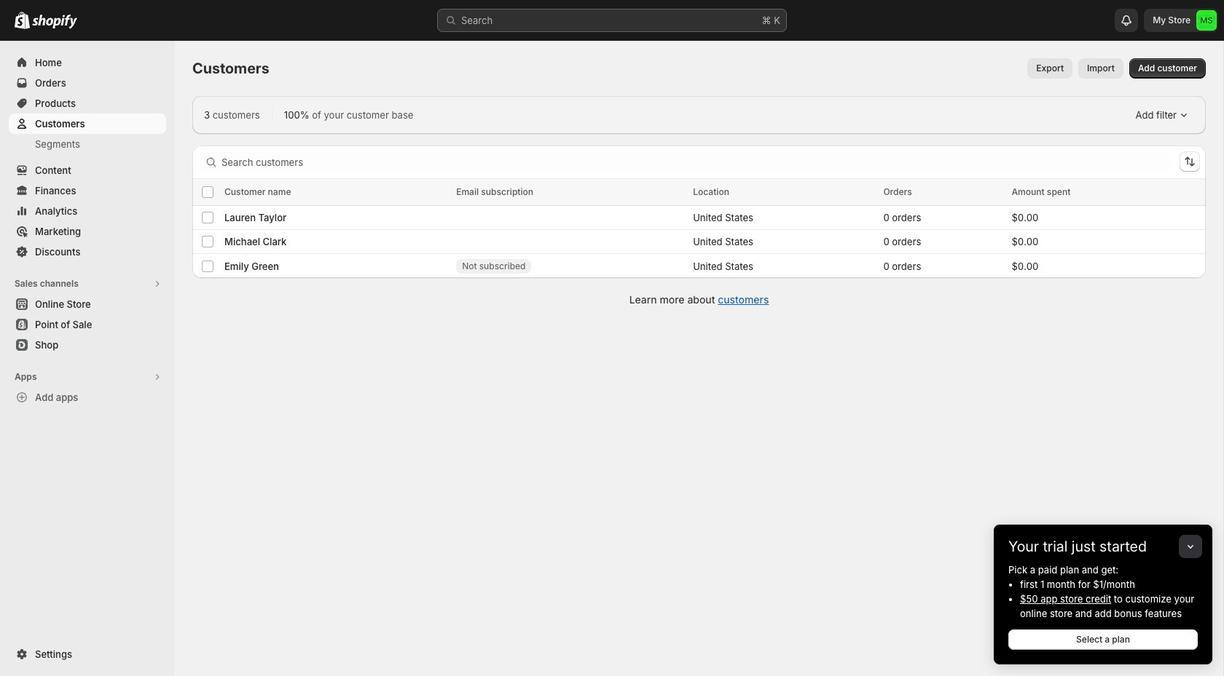 Task type: locate. For each thing, give the bounding box(es) containing it.
Search customers text field
[[221, 152, 1171, 172]]

my store image
[[1196, 10, 1217, 31]]

1 horizontal spatial shopify image
[[32, 15, 77, 29]]

shopify image
[[15, 12, 30, 29], [32, 15, 77, 29]]



Task type: describe. For each thing, give the bounding box(es) containing it.
0 horizontal spatial shopify image
[[15, 12, 30, 29]]



Task type: vqa. For each thing, say whether or not it's contained in the screenshot.
My Store image
yes



